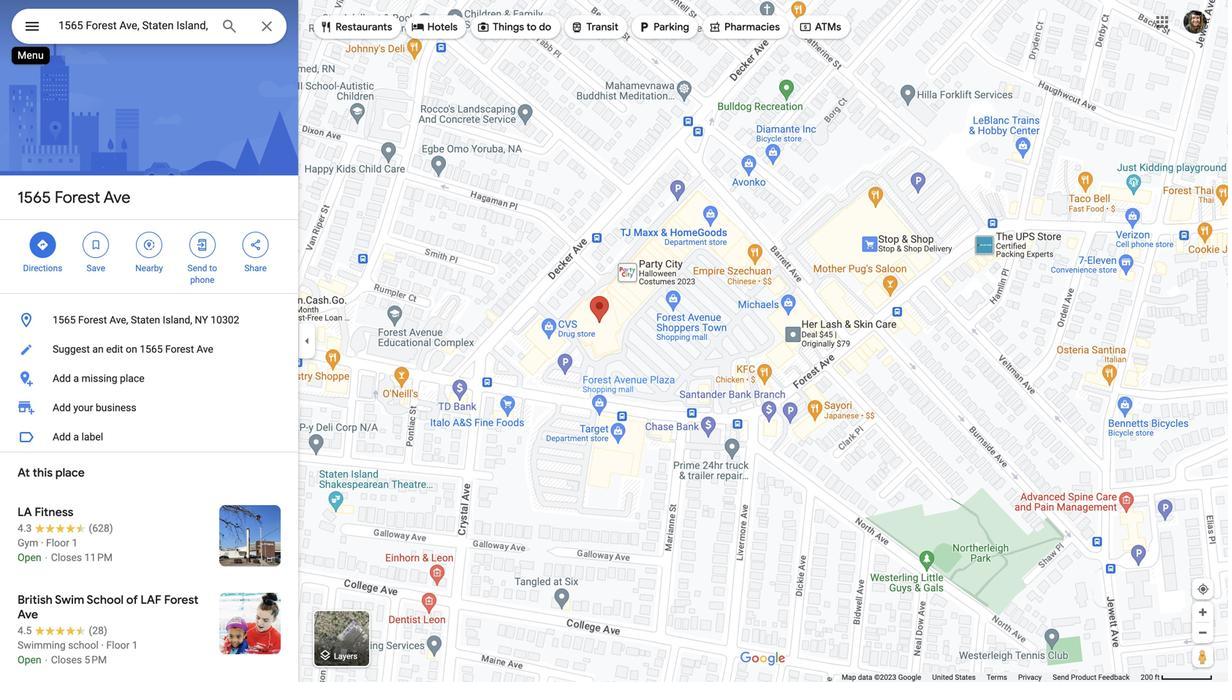 Task type: describe. For each thing, give the bounding box(es) containing it.
pharmacies
[[724, 20, 780, 34]]

4.3 stars 628 reviews image
[[18, 521, 113, 536]]

phone
[[190, 275, 214, 285]]


[[477, 19, 490, 35]]

 search field
[[12, 9, 287, 47]]

british
[[18, 593, 53, 608]]

 parking
[[638, 19, 689, 35]]

add a label button
[[0, 423, 298, 452]]

ave,
[[109, 314, 128, 326]]

open inside gym · floor 1 open ⋅ closes 11 pm
[[18, 552, 41, 564]]

to inside  things to do
[[527, 20, 537, 34]]

google account: giulia masi  
(giulia.masi@adept.ai) image
[[1184, 10, 1207, 34]]

things
[[493, 20, 524, 34]]

 restaurants
[[319, 19, 392, 35]]

privacy
[[1018, 673, 1042, 682]]

suggest
[[53, 343, 90, 355]]

200 ft
[[1141, 673, 1160, 682]]

ny
[[195, 314, 208, 326]]

actions for 1565 forest ave region
[[0, 220, 298, 293]]

label
[[81, 431, 103, 443]]

terms button
[[987, 673, 1007, 682]]


[[319, 19, 333, 35]]

place inside button
[[120, 372, 144, 385]]

a for label
[[73, 431, 79, 443]]

to inside 'send to phone'
[[209, 263, 217, 273]]

add for add a missing place
[[53, 372, 71, 385]]

closes inside 'swimming school · floor 1 open ⋅ closes 5 pm'
[[51, 654, 82, 666]]

google
[[898, 673, 921, 682]]

(28)
[[89, 625, 107, 637]]

ft
[[1155, 673, 1160, 682]]

zoom out image
[[1197, 627, 1208, 638]]

suggest an edit on 1565 forest ave
[[53, 343, 213, 355]]

map data ©2023 google
[[842, 673, 921, 682]]

missing
[[81, 372, 117, 385]]

add a missing place
[[53, 372, 144, 385]]

4.3
[[18, 522, 32, 534]]

show street view coverage image
[[1192, 646, 1214, 667]]


[[23, 16, 41, 37]]

school
[[87, 593, 124, 608]]

1565 forest ave main content
[[0, 0, 298, 682]]

fitness
[[35, 505, 73, 520]]

a for missing
[[73, 372, 79, 385]]

· inside gym · floor 1 open ⋅ closes 11 pm
[[41, 537, 44, 549]]

suggest an edit on 1565 forest ave button
[[0, 335, 298, 364]]

1565 forest ave
[[18, 187, 130, 208]]

data
[[858, 673, 872, 682]]

 transit
[[570, 19, 619, 35]]

staten
[[131, 314, 160, 326]]

british swim school of laf forest ave
[[18, 593, 199, 622]]

do
[[539, 20, 551, 34]]

0 vertical spatial ave
[[103, 187, 130, 208]]

share
[[244, 263, 267, 273]]

send product feedback
[[1053, 673, 1130, 682]]

nearby
[[135, 263, 163, 273]]

island,
[[163, 314, 192, 326]]

ave for laf
[[18, 607, 38, 622]]

edit
[[106, 343, 123, 355]]


[[249, 237, 262, 253]]

terms
[[987, 673, 1007, 682]]

4.5 stars 28 reviews image
[[18, 624, 107, 638]]

atms
[[815, 20, 841, 34]]

1 inside 'swimming school · floor 1 open ⋅ closes 5 pm'
[[132, 639, 138, 651]]

layers
[[334, 652, 357, 661]]

4.5
[[18, 625, 32, 637]]

at
[[18, 465, 30, 480]]

11 pm
[[84, 552, 113, 564]]

hotels
[[427, 20, 458, 34]]

add a missing place button
[[0, 364, 298, 393]]

send for send to phone
[[188, 263, 207, 273]]

forest down island,
[[165, 343, 194, 355]]

privacy button
[[1018, 673, 1042, 682]]

parking
[[654, 20, 689, 34]]

(628)
[[89, 522, 113, 534]]

⋅ inside 'swimming school · floor 1 open ⋅ closes 5 pm'
[[44, 654, 48, 666]]

send product feedback button
[[1053, 673, 1130, 682]]


[[570, 19, 584, 35]]

5 pm
[[84, 654, 107, 666]]

map
[[842, 673, 856, 682]]

floor inside 'swimming school · floor 1 open ⋅ closes 5 pm'
[[106, 639, 130, 651]]

business
[[96, 402, 136, 414]]

forest left ave,
[[78, 314, 107, 326]]



Task type: locate. For each thing, give the bounding box(es) containing it.
send left product in the right bottom of the page
[[1053, 673, 1069, 682]]

a
[[73, 372, 79, 385], [73, 431, 79, 443]]

1 inside gym · floor 1 open ⋅ closes 11 pm
[[72, 537, 78, 549]]

open
[[18, 552, 41, 564], [18, 654, 41, 666]]

 hotels
[[411, 19, 458, 35]]

send
[[188, 263, 207, 273], [1053, 673, 1069, 682]]

united
[[932, 673, 953, 682]]

product
[[1071, 673, 1097, 682]]

0 vertical spatial floor
[[46, 537, 69, 549]]

0 vertical spatial 1
[[72, 537, 78, 549]]

0 vertical spatial closes
[[51, 552, 82, 564]]

1 vertical spatial add
[[53, 402, 71, 414]]

a left label
[[73, 431, 79, 443]]

0 horizontal spatial ave
[[18, 607, 38, 622]]


[[708, 19, 722, 35]]

floor inside gym · floor 1 open ⋅ closes 11 pm
[[46, 537, 69, 549]]

add for add a label
[[53, 431, 71, 443]]

add
[[53, 372, 71, 385], [53, 402, 71, 414], [53, 431, 71, 443]]

1565 Forest Ave, Staten Island, NY 10302 field
[[12, 9, 287, 44]]

· down (28)
[[101, 639, 104, 651]]

⋅ down swimming
[[44, 654, 48, 666]]


[[799, 19, 812, 35]]

send inside 'send to phone'
[[188, 263, 207, 273]]

2 ⋅ from the top
[[44, 654, 48, 666]]

states
[[955, 673, 976, 682]]

ave inside suggest an edit on 1565 forest ave button
[[197, 343, 213, 355]]

1 add from the top
[[53, 372, 71, 385]]

open inside 'swimming school · floor 1 open ⋅ closes 5 pm'
[[18, 654, 41, 666]]

0 horizontal spatial to
[[209, 263, 217, 273]]

1 vertical spatial floor
[[106, 639, 130, 651]]

1 horizontal spatial to
[[527, 20, 537, 34]]

⋅ down 4.3 stars 628 reviews image
[[44, 552, 48, 564]]

1565 for 1565 forest ave
[[18, 187, 51, 208]]

1 down 4.3 stars 628 reviews image
[[72, 537, 78, 549]]

1565 up suggest
[[53, 314, 76, 326]]

send for send product feedback
[[1053, 673, 1069, 682]]

gym
[[18, 537, 38, 549]]

transit
[[587, 20, 619, 34]]

None field
[[58, 17, 209, 34]]

ave
[[103, 187, 130, 208], [197, 343, 213, 355], [18, 607, 38, 622]]

0 vertical spatial add
[[53, 372, 71, 385]]

200 ft button
[[1141, 673, 1213, 682]]

of
[[126, 593, 138, 608]]

1 horizontal spatial floor
[[106, 639, 130, 651]]

2 add from the top
[[53, 402, 71, 414]]

to left do
[[527, 20, 537, 34]]

1 horizontal spatial ave
[[103, 187, 130, 208]]


[[638, 19, 651, 35]]

feedback
[[1098, 673, 1130, 682]]

la fitness
[[18, 505, 73, 520]]

ave up 4.5
[[18, 607, 38, 622]]

2 closes from the top
[[51, 654, 82, 666]]

your
[[73, 402, 93, 414]]

la
[[18, 505, 32, 520]]

place right this
[[55, 465, 85, 480]]

send inside "button"
[[1053, 673, 1069, 682]]

0 vertical spatial ·
[[41, 537, 44, 549]]

1 vertical spatial 1
[[132, 639, 138, 651]]

add your business link
[[0, 393, 298, 423]]

0 horizontal spatial 1565
[[18, 187, 51, 208]]

1 open from the top
[[18, 552, 41, 564]]

laf
[[141, 593, 161, 608]]

forest inside british swim school of laf forest ave
[[164, 593, 199, 608]]


[[411, 19, 424, 35]]


[[89, 237, 102, 253]]

place down on
[[120, 372, 144, 385]]

add for add your business
[[53, 402, 71, 414]]

zoom in image
[[1197, 607, 1208, 618]]

an
[[92, 343, 104, 355]]

0 vertical spatial place
[[120, 372, 144, 385]]

1 vertical spatial ave
[[197, 343, 213, 355]]

1565 for 1565 forest ave, staten island, ny 10302
[[53, 314, 76, 326]]

directions
[[23, 263, 62, 273]]

⋅ inside gym · floor 1 open ⋅ closes 11 pm
[[44, 552, 48, 564]]

closes
[[51, 552, 82, 564], [51, 654, 82, 666]]

1 vertical spatial ·
[[101, 639, 104, 651]]

forest right laf
[[164, 593, 199, 608]]

add down suggest
[[53, 372, 71, 385]]

1565 up 
[[18, 187, 51, 208]]

ave for 1565
[[197, 343, 213, 355]]

0 horizontal spatial floor
[[46, 537, 69, 549]]

1 vertical spatial closes
[[51, 654, 82, 666]]

©2023
[[874, 673, 896, 682]]


[[36, 237, 49, 253]]

forest
[[55, 187, 100, 208], [78, 314, 107, 326], [165, 343, 194, 355], [164, 593, 199, 608]]

0 vertical spatial send
[[188, 263, 207, 273]]

2 vertical spatial ave
[[18, 607, 38, 622]]

on
[[126, 343, 137, 355]]

 button
[[12, 9, 53, 47]]

ave down ny
[[197, 343, 213, 355]]

0 vertical spatial ⋅
[[44, 552, 48, 564]]

swimming
[[18, 639, 66, 651]]

· inside 'swimming school · floor 1 open ⋅ closes 5 pm'
[[101, 639, 104, 651]]

1565 right on
[[140, 343, 163, 355]]

footer
[[842, 673, 1141, 682]]

google maps element
[[0, 0, 1228, 682]]

1 down the of
[[132, 639, 138, 651]]

footer inside google maps element
[[842, 673, 1141, 682]]

ave up actions for 1565 forest ave region
[[103, 187, 130, 208]]

0 vertical spatial a
[[73, 372, 79, 385]]

2 vertical spatial add
[[53, 431, 71, 443]]

3 add from the top
[[53, 431, 71, 443]]

add your business
[[53, 402, 136, 414]]

0 horizontal spatial 1
[[72, 537, 78, 549]]

1 vertical spatial to
[[209, 263, 217, 273]]

add left your
[[53, 402, 71, 414]]

swimming school · floor 1 open ⋅ closes 5 pm
[[18, 639, 138, 666]]

united states
[[932, 673, 976, 682]]

1 horizontal spatial 1
[[132, 639, 138, 651]]

1 closes from the top
[[51, 552, 82, 564]]

to up the phone
[[209, 263, 217, 273]]

1 ⋅ from the top
[[44, 552, 48, 564]]

school
[[68, 639, 99, 651]]

1565 forest ave, staten island, ny 10302 button
[[0, 306, 298, 335]]

closes inside gym · floor 1 open ⋅ closes 11 pm
[[51, 552, 82, 564]]

add left label
[[53, 431, 71, 443]]

a left 'missing'
[[73, 372, 79, 385]]

gym · floor 1 open ⋅ closes 11 pm
[[18, 537, 113, 564]]

0 vertical spatial 1565
[[18, 187, 51, 208]]

floor down 4.3 stars 628 reviews image
[[46, 537, 69, 549]]

collapse side panel image
[[299, 333, 315, 349]]


[[196, 237, 209, 253]]

0 horizontal spatial ·
[[41, 537, 44, 549]]

1 vertical spatial 1565
[[53, 314, 76, 326]]

1565
[[18, 187, 51, 208], [53, 314, 76, 326], [140, 343, 163, 355]]

save
[[87, 263, 105, 273]]

closes down 4.3 stars 628 reviews image
[[51, 552, 82, 564]]

open down the gym
[[18, 552, 41, 564]]

floor
[[46, 537, 69, 549], [106, 639, 130, 651]]

 atms
[[799, 19, 841, 35]]

floor down (28)
[[106, 639, 130, 651]]

2 a from the top
[[73, 431, 79, 443]]

send to phone
[[188, 263, 217, 285]]

0 horizontal spatial send
[[188, 263, 207, 273]]

closes down school
[[51, 654, 82, 666]]

1 horizontal spatial ·
[[101, 639, 104, 651]]

ave inside british swim school of laf forest ave
[[18, 607, 38, 622]]

2 horizontal spatial ave
[[197, 343, 213, 355]]


[[143, 237, 156, 253]]

1 horizontal spatial place
[[120, 372, 144, 385]]

2 open from the top
[[18, 654, 41, 666]]

· right the gym
[[41, 537, 44, 549]]

2 vertical spatial 1565
[[140, 343, 163, 355]]

1 vertical spatial ⋅
[[44, 654, 48, 666]]

1565 forest ave, staten island, ny 10302
[[53, 314, 239, 326]]

1 vertical spatial send
[[1053, 673, 1069, 682]]

1 a from the top
[[73, 372, 79, 385]]

forest up  in the left of the page
[[55, 187, 100, 208]]

swim
[[55, 593, 84, 608]]

10302
[[211, 314, 239, 326]]

to
[[527, 20, 537, 34], [209, 263, 217, 273]]

·
[[41, 537, 44, 549], [101, 639, 104, 651]]

2 horizontal spatial 1565
[[140, 343, 163, 355]]

 things to do
[[477, 19, 551, 35]]

1
[[72, 537, 78, 549], [132, 639, 138, 651]]

1 horizontal spatial send
[[1053, 673, 1069, 682]]

footer containing map data ©2023 google
[[842, 673, 1141, 682]]

show your location image
[[1197, 583, 1210, 596]]

200
[[1141, 673, 1153, 682]]

1 horizontal spatial 1565
[[53, 314, 76, 326]]

send up the phone
[[188, 263, 207, 273]]

this
[[33, 465, 53, 480]]

1 vertical spatial open
[[18, 654, 41, 666]]

1 vertical spatial place
[[55, 465, 85, 480]]

restaurants
[[336, 20, 392, 34]]

1 vertical spatial a
[[73, 431, 79, 443]]

none field inside 1565 forest ave, staten island, ny 10302 field
[[58, 17, 209, 34]]

0 vertical spatial open
[[18, 552, 41, 564]]

united states button
[[932, 673, 976, 682]]

open down swimming
[[18, 654, 41, 666]]

at this place
[[18, 465, 85, 480]]

⋅
[[44, 552, 48, 564], [44, 654, 48, 666]]

0 vertical spatial to
[[527, 20, 537, 34]]

 pharmacies
[[708, 19, 780, 35]]

add a label
[[53, 431, 103, 443]]

0 horizontal spatial place
[[55, 465, 85, 480]]



Task type: vqa. For each thing, say whether or not it's contained in the screenshot.


